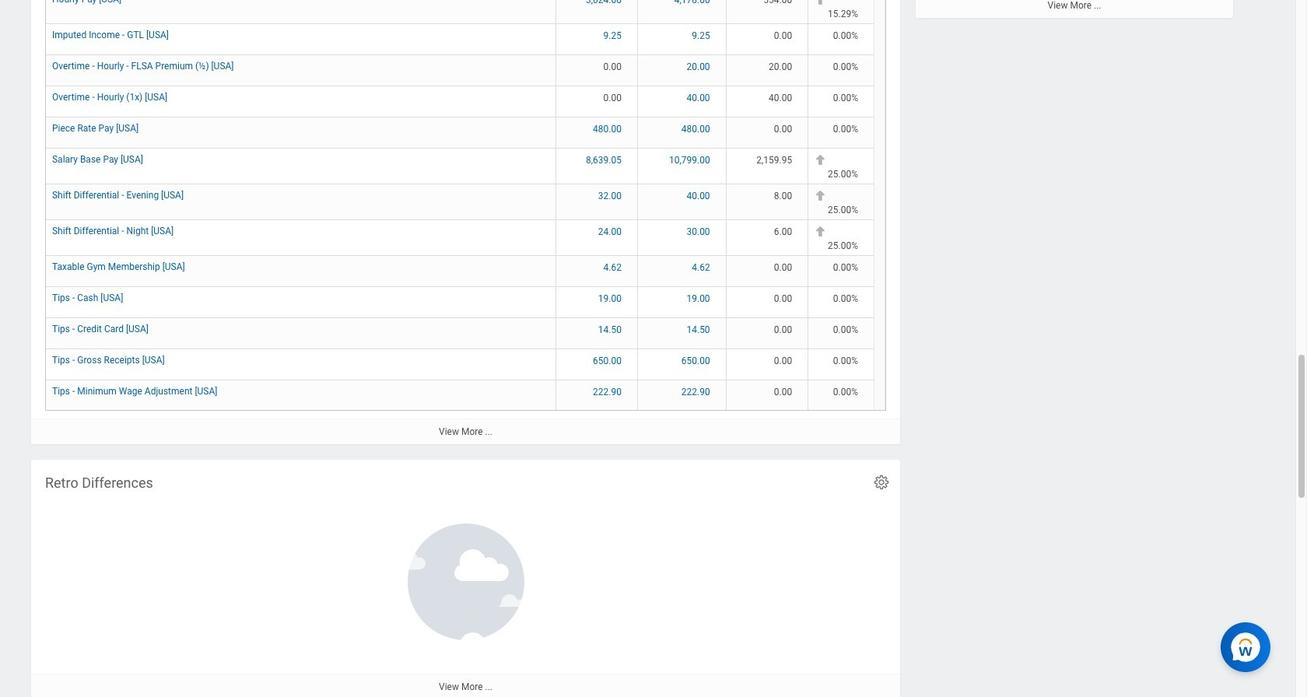 Task type: locate. For each thing, give the bounding box(es) containing it.
compare periods element
[[31, 0, 901, 444]]

retro differences element
[[31, 460, 901, 697]]



Task type: vqa. For each thing, say whether or not it's contained in the screenshot.
Summary
no



